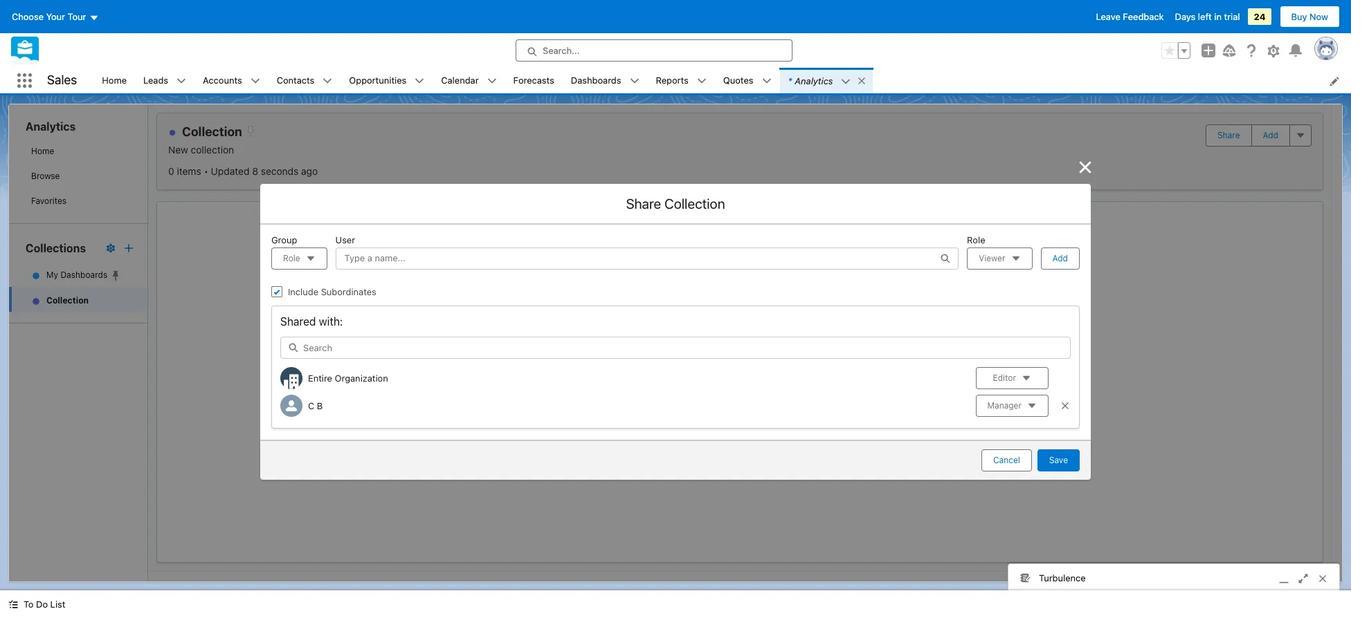 Task type: locate. For each thing, give the bounding box(es) containing it.
text default image inside 'reports' list item
[[697, 76, 707, 86]]

days left in trial
[[1175, 11, 1240, 22]]

opportunities
[[349, 75, 407, 86]]

dashboards list item
[[563, 68, 648, 93]]

leads
[[143, 75, 168, 86]]

text default image inside accounts list item
[[250, 76, 260, 86]]

list item
[[780, 68, 873, 93]]

tour
[[68, 11, 86, 22]]

accounts list item
[[195, 68, 268, 93]]

text default image right reports
[[697, 76, 707, 86]]

calendar link
[[433, 68, 487, 93]]

turbulence
[[1039, 573, 1086, 584]]

text default image for quotes
[[762, 76, 772, 86]]

text default image inside "calendar" "list item"
[[487, 76, 497, 86]]

contacts
[[277, 75, 315, 86]]

leave feedback
[[1096, 11, 1164, 22]]

text default image inside 'leads' list item
[[177, 76, 186, 86]]

text default image inside contacts "list item"
[[323, 76, 333, 86]]

trial
[[1224, 11, 1240, 22]]

text default image for reports
[[697, 76, 707, 86]]

text default image inside the dashboards list item
[[630, 76, 639, 86]]

calendar list item
[[433, 68, 505, 93]]

list
[[94, 68, 1351, 93]]

now
[[1310, 11, 1328, 22]]

text default image inside list item
[[841, 77, 851, 86]]

text default image right accounts
[[250, 76, 260, 86]]

text default image right analytics
[[841, 77, 851, 86]]

home
[[102, 75, 127, 86]]

text default image right analytics
[[857, 76, 867, 86]]

feedback
[[1123, 11, 1164, 22]]

dashboards link
[[563, 68, 630, 93]]

text default image left to
[[8, 600, 18, 610]]

text default image right calendar at left top
[[487, 76, 497, 86]]

in
[[1214, 11, 1222, 22]]

text default image right contacts
[[323, 76, 333, 86]]

24
[[1254, 11, 1266, 22]]

text default image left *
[[762, 76, 772, 86]]

text default image inside to do list button
[[8, 600, 18, 610]]

opportunities list item
[[341, 68, 433, 93]]

to do list
[[24, 600, 65, 611]]

buy now button
[[1280, 6, 1340, 28]]

buy
[[1291, 11, 1307, 22]]

leave feedback link
[[1096, 11, 1164, 22]]

accounts
[[203, 75, 242, 86]]

* analytics
[[788, 75, 833, 86]]

text default image for calendar
[[487, 76, 497, 86]]

text default image inside opportunities list item
[[415, 76, 425, 86]]

text default image inside quotes list item
[[762, 76, 772, 86]]

text default image down the search... 'button'
[[630, 76, 639, 86]]

search...
[[543, 45, 580, 56]]

text default image right leads
[[177, 76, 186, 86]]

text default image
[[177, 76, 186, 86], [250, 76, 260, 86], [415, 76, 425, 86], [630, 76, 639, 86], [697, 76, 707, 86], [841, 77, 851, 86], [8, 600, 18, 610]]

*
[[788, 75, 792, 86]]

buy now
[[1291, 11, 1328, 22]]

text default image left calendar link
[[415, 76, 425, 86]]

dashboards
[[571, 75, 621, 86]]

reports list item
[[648, 68, 715, 93]]

choose your tour
[[12, 11, 86, 22]]

group
[[1162, 42, 1191, 59]]

search... button
[[516, 39, 793, 62]]

text default image
[[857, 76, 867, 86], [323, 76, 333, 86], [487, 76, 497, 86], [762, 76, 772, 86]]



Task type: describe. For each thing, give the bounding box(es) containing it.
to do list button
[[0, 591, 74, 619]]

calendar
[[441, 75, 479, 86]]

home link
[[94, 68, 135, 93]]

forecasts
[[513, 75, 554, 86]]

to
[[24, 600, 34, 611]]

text default image for opportunities
[[415, 76, 425, 86]]

list item containing *
[[780, 68, 873, 93]]

choose your tour button
[[11, 6, 99, 28]]

forecasts link
[[505, 68, 563, 93]]

contacts list item
[[268, 68, 341, 93]]

reports link
[[648, 68, 697, 93]]

days
[[1175, 11, 1196, 22]]

accounts link
[[195, 68, 250, 93]]

quotes list item
[[715, 68, 780, 93]]

reports
[[656, 75, 689, 86]]

sales
[[47, 73, 77, 87]]

choose
[[12, 11, 44, 22]]

quotes
[[723, 75, 754, 86]]

text default image for leads
[[177, 76, 186, 86]]

text default image for dashboards
[[630, 76, 639, 86]]

text default image for accounts
[[250, 76, 260, 86]]

do
[[36, 600, 48, 611]]

text default image for contacts
[[323, 76, 333, 86]]

list containing home
[[94, 68, 1351, 93]]

opportunities link
[[341, 68, 415, 93]]

leave
[[1096, 11, 1121, 22]]

left
[[1198, 11, 1212, 22]]

contacts link
[[268, 68, 323, 93]]

quotes link
[[715, 68, 762, 93]]

analytics
[[795, 75, 833, 86]]

your
[[46, 11, 65, 22]]

leads link
[[135, 68, 177, 93]]

list
[[50, 600, 65, 611]]

leads list item
[[135, 68, 195, 93]]



Task type: vqa. For each thing, say whether or not it's contained in the screenshot.
the leftmost (0)
no



